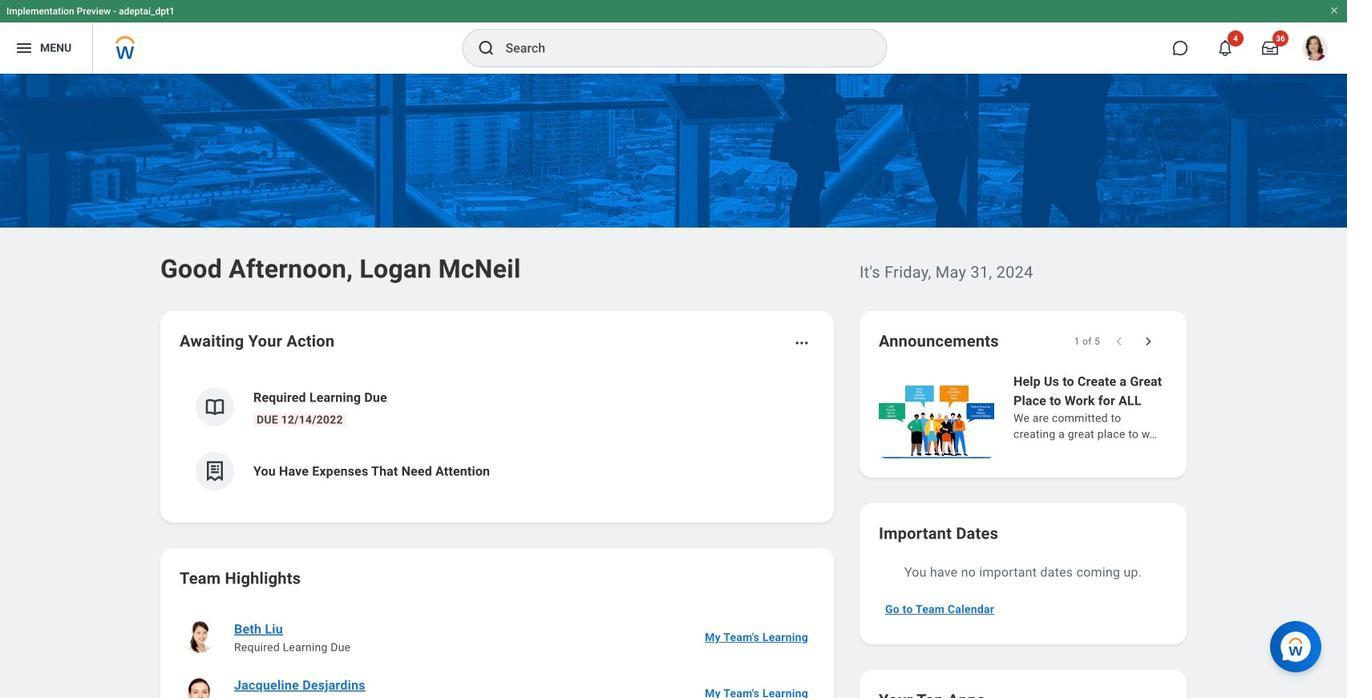 Task type: locate. For each thing, give the bounding box(es) containing it.
banner
[[0, 0, 1348, 74]]

status
[[1075, 335, 1101, 348]]

book open image
[[203, 396, 227, 420]]

inbox large image
[[1263, 40, 1279, 56]]

chevron left small image
[[1112, 334, 1128, 350]]

chevron right small image
[[1141, 334, 1157, 350]]

0 vertical spatial list
[[180, 376, 815, 504]]

list
[[180, 376, 815, 504], [180, 610, 815, 699]]

close environment banner image
[[1330, 6, 1340, 15]]

related actions image
[[794, 335, 810, 351]]

1 vertical spatial list
[[180, 610, 815, 699]]

profile logan mcneil image
[[1303, 35, 1329, 64]]

main content
[[0, 74, 1348, 699]]

justify image
[[14, 39, 34, 58]]



Task type: describe. For each thing, give the bounding box(es) containing it.
dashboard expenses image
[[203, 460, 227, 484]]

notifications large image
[[1218, 40, 1234, 56]]

1 list from the top
[[180, 376, 815, 504]]

search image
[[477, 39, 496, 58]]

Search Workday  search field
[[506, 30, 854, 66]]

2 list from the top
[[180, 610, 815, 699]]



Task type: vqa. For each thing, say whether or not it's contained in the screenshot.
Inbox Large icon
yes



